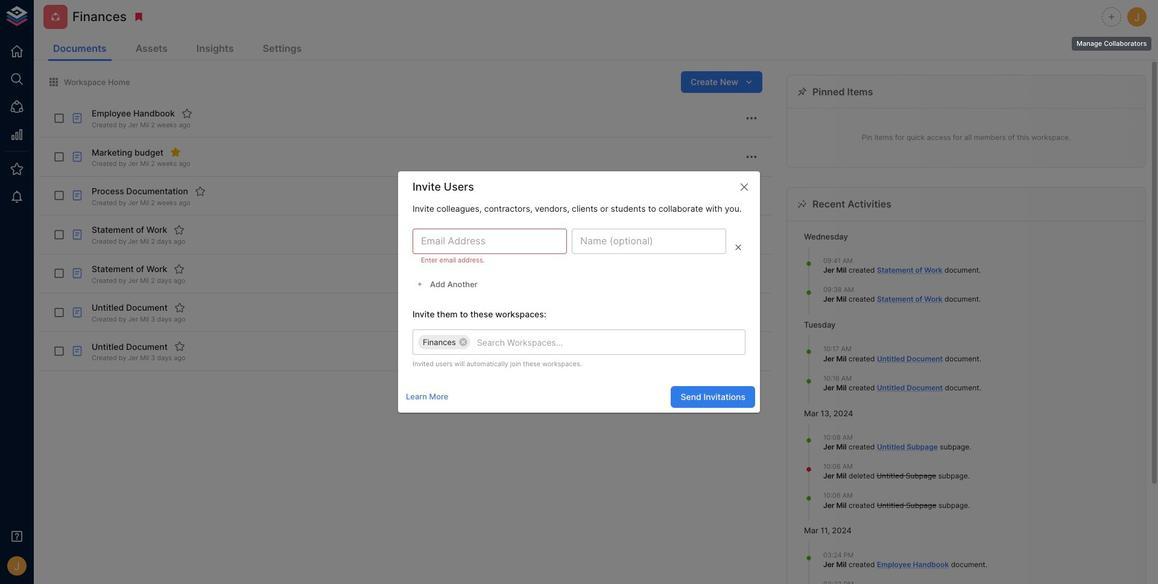 Task type: locate. For each thing, give the bounding box(es) containing it.
remove bookmark image
[[133, 11, 144, 22]]

0 vertical spatial favorite image
[[174, 225, 185, 235]]

Name (optional) text field
[[572, 229, 727, 254]]

2 vertical spatial favorite image
[[174, 263, 185, 274]]

favorite image
[[182, 108, 192, 119], [195, 186, 206, 197], [174, 263, 185, 274]]

3 favorite image from the top
[[174, 341, 185, 352]]

remove favorite image
[[170, 147, 181, 158]]

favorite image
[[174, 225, 185, 235], [174, 302, 185, 313], [174, 341, 185, 352]]

1 vertical spatial favorite image
[[195, 186, 206, 197]]

2 vertical spatial favorite image
[[174, 341, 185, 352]]

tooltip
[[1071, 28, 1153, 52]]

dialog
[[398, 171, 760, 413]]

Email Address text field
[[413, 229, 567, 254]]

2 favorite image from the top
[[174, 302, 185, 313]]

1 vertical spatial favorite image
[[174, 302, 185, 313]]



Task type: vqa. For each thing, say whether or not it's contained in the screenshot.
Bookmark icon
no



Task type: describe. For each thing, give the bounding box(es) containing it.
0 vertical spatial favorite image
[[182, 108, 192, 119]]

Search Workspaces... text field
[[472, 335, 707, 350]]

1 favorite image from the top
[[174, 225, 185, 235]]



